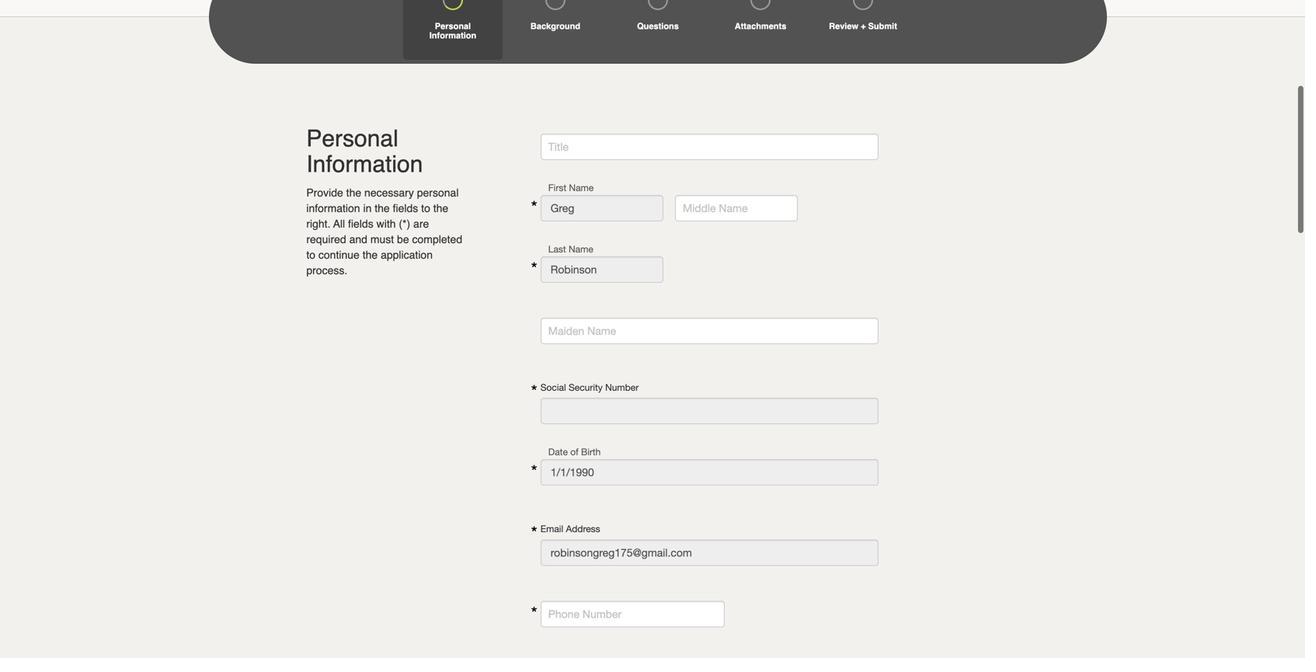 Task type: describe. For each thing, give the bounding box(es) containing it.
0 vertical spatial number
[[606, 382, 639, 393]]

name for middle name
[[719, 202, 748, 215]]

information inside "personal information" button
[[430, 31, 477, 40]]

date of birth
[[549, 447, 601, 458]]

questions
[[637, 21, 679, 31]]

Phone Number text field
[[541, 601, 725, 627]]

0 horizontal spatial personal
[[306, 125, 399, 152]]

Title text field
[[541, 134, 879, 160]]

middle name
[[683, 202, 748, 215]]

social security number element
[[541, 398, 879, 424]]

provide
[[306, 187, 343, 199]]

maiden name
[[549, 325, 617, 337]]

necessary
[[365, 187, 414, 199]]

attachments button
[[711, 0, 811, 60]]

the down personal
[[434, 202, 449, 215]]

name for maiden name
[[588, 325, 617, 337]]

review + submit button
[[814, 0, 913, 60]]

be
[[397, 233, 409, 246]]

Middle Name text field
[[675, 195, 798, 222]]

background
[[531, 21, 581, 31]]

the up information
[[346, 187, 362, 199]]

attachments
[[735, 21, 787, 31]]

1 horizontal spatial fields
[[393, 202, 418, 215]]

1 vertical spatial fields
[[348, 218, 374, 230]]

required
[[306, 233, 346, 246]]

Maiden Name text field
[[541, 318, 879, 344]]

continue
[[319, 249, 360, 261]]

application
[[381, 249, 433, 261]]

name for first name
[[569, 182, 594, 193]]

must
[[371, 233, 394, 246]]

in
[[363, 202, 372, 215]]

all
[[333, 218, 345, 230]]

first
[[549, 182, 567, 193]]

personal inside "personal information" button
[[435, 21, 471, 31]]

maiden
[[549, 325, 585, 337]]

email address
[[541, 524, 601, 534]]

completed
[[412, 233, 463, 246]]

(*)
[[399, 218, 411, 230]]

+
[[861, 21, 866, 31]]

questions button
[[609, 0, 708, 60]]

submit
[[869, 21, 898, 31]]

middle
[[683, 202, 716, 215]]

personal information button
[[403, 0, 503, 60]]

1 vertical spatial information
[[306, 151, 423, 178]]

right.
[[306, 218, 331, 230]]



Task type: vqa. For each thing, say whether or not it's contained in the screenshot.
to to the bottom
yes



Task type: locate. For each thing, give the bounding box(es) containing it.
1 vertical spatial personal information
[[306, 125, 423, 178]]

first name
[[549, 182, 594, 193]]

fields up (*)
[[393, 202, 418, 215]]

last
[[549, 244, 566, 255]]

First Name text field
[[541, 195, 664, 222]]

review
[[829, 21, 859, 31]]

phone
[[549, 608, 580, 620]]

name for last name
[[569, 244, 594, 255]]

to up are
[[421, 202, 430, 215]]

the
[[346, 187, 362, 199], [375, 202, 390, 215], [434, 202, 449, 215], [363, 249, 378, 261]]

0 horizontal spatial information
[[306, 151, 423, 178]]

provide the necessary personal information in the fields to the right. all fields with (*) are required and must be completed to continue the application process.
[[306, 187, 463, 277]]

number
[[606, 382, 639, 393], [583, 608, 622, 620]]

1 horizontal spatial personal information
[[430, 21, 477, 40]]

to
[[421, 202, 430, 215], [306, 249, 316, 261]]

0 vertical spatial fields
[[393, 202, 418, 215]]

0 horizontal spatial personal information
[[306, 125, 423, 178]]

0 vertical spatial personal
[[435, 21, 471, 31]]

number right security
[[606, 382, 639, 393]]

1 vertical spatial to
[[306, 249, 316, 261]]

name right last
[[569, 244, 594, 255]]

social security number
[[541, 382, 639, 393]]

information
[[430, 31, 477, 40], [306, 151, 423, 178]]

birth
[[581, 447, 601, 458]]

personal
[[435, 21, 471, 31], [306, 125, 399, 152]]

1 horizontal spatial information
[[430, 31, 477, 40]]

personal information inside button
[[430, 21, 477, 40]]

name right middle
[[719, 202, 748, 215]]

of
[[571, 447, 579, 458]]

Date of Birth text field
[[541, 459, 879, 486]]

email
[[541, 524, 564, 534]]

with
[[377, 218, 396, 230]]

the down the and
[[363, 249, 378, 261]]

date
[[549, 447, 568, 458]]

personal
[[417, 187, 459, 199]]

1 horizontal spatial to
[[421, 202, 430, 215]]

address
[[566, 524, 601, 534]]

Email Address text field
[[541, 540, 879, 566]]

information
[[306, 202, 360, 215]]

0 vertical spatial information
[[430, 31, 477, 40]]

phone number
[[549, 608, 622, 620]]

personal information
[[430, 21, 477, 40], [306, 125, 423, 178]]

and
[[349, 233, 368, 246]]

to down required on the top
[[306, 249, 316, 261]]

name right 'maiden'
[[588, 325, 617, 337]]

last name
[[549, 244, 594, 255]]

are
[[414, 218, 429, 230]]

social
[[541, 382, 566, 393]]

the right in
[[375, 202, 390, 215]]

review + submit
[[829, 21, 898, 31]]

fields
[[393, 202, 418, 215], [348, 218, 374, 230]]

1 horizontal spatial personal
[[435, 21, 471, 31]]

process.
[[306, 264, 348, 277]]

fields up the and
[[348, 218, 374, 230]]

1 vertical spatial number
[[583, 608, 622, 620]]

0 vertical spatial to
[[421, 202, 430, 215]]

number right phone
[[583, 608, 622, 620]]

background button
[[506, 0, 605, 60]]

title
[[549, 140, 569, 153]]

name right first
[[569, 182, 594, 193]]

0 vertical spatial personal information
[[430, 21, 477, 40]]

0 horizontal spatial to
[[306, 249, 316, 261]]

security
[[569, 382, 603, 393]]

0 horizontal spatial fields
[[348, 218, 374, 230]]

name
[[569, 182, 594, 193], [719, 202, 748, 215], [569, 244, 594, 255], [588, 325, 617, 337]]

1 vertical spatial personal
[[306, 125, 399, 152]]

Last Name text field
[[541, 256, 664, 283]]



